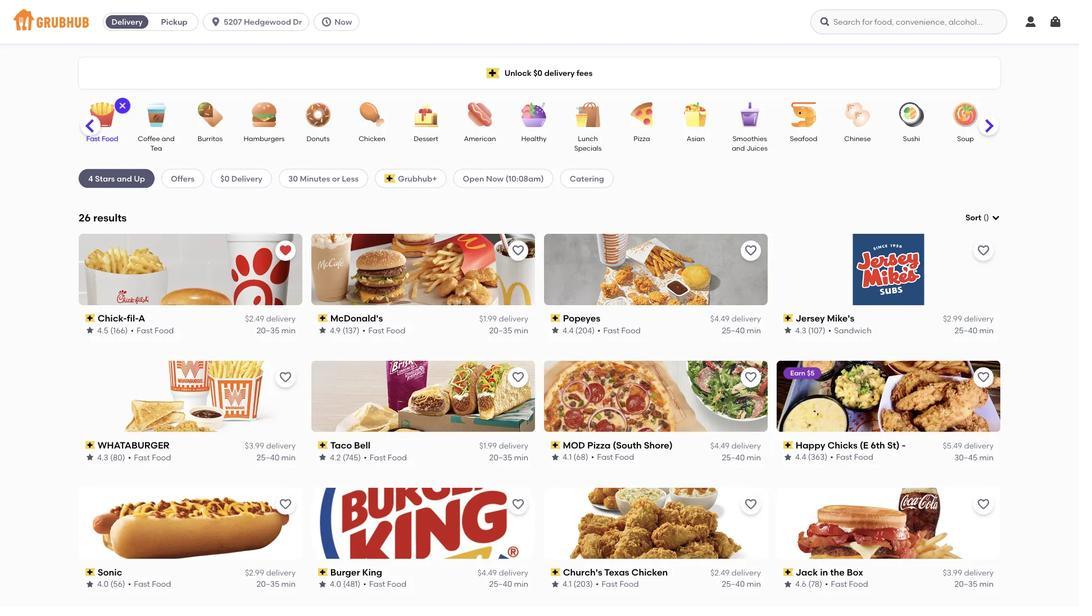 Task type: describe. For each thing, give the bounding box(es) containing it.
4.1 for mod pizza (south shore)
[[563, 453, 572, 462]]

• for whataburger
[[128, 453, 131, 462]]

burritos image
[[191, 102, 230, 127]]

$3.99 for whataburger
[[245, 441, 264, 451]]

fast for sonic
[[134, 580, 150, 589]]

minutes
[[300, 174, 330, 183]]

dr
[[293, 17, 302, 27]]

sonic logo image
[[79, 488, 303, 559]]

6th
[[871, 440, 886, 451]]

save this restaurant button for mod pizza (south shore)
[[741, 368, 762, 388]]

$4.49 delivery for mod pizza (south shore)
[[711, 441, 762, 451]]

star icon image for sonic
[[85, 580, 94, 589]]

hedgewood
[[244, 17, 291, 27]]

4.3 (107)
[[796, 326, 826, 335]]

20–35 for jack in the box
[[955, 580, 978, 589]]

26 results
[[79, 212, 127, 224]]

dessert image
[[407, 102, 446, 127]]

25–40 for whataburger
[[257, 453, 280, 462]]

1 vertical spatial $0
[[221, 174, 230, 183]]

chick-
[[98, 313, 127, 324]]

$1.99 for mcdonald's
[[480, 314, 497, 324]]

$1.99 for taco bell
[[480, 441, 497, 451]]

church's texas chicken logo image
[[544, 488, 768, 559]]

asian
[[687, 134, 705, 143]]

25–40 for jersey mike's
[[955, 326, 978, 335]]

fil-
[[127, 313, 139, 324]]

hamburgers
[[244, 134, 285, 143]]

save this restaurant image for sonic
[[279, 498, 292, 512]]

$2.99 delivery for sonic
[[245, 568, 296, 578]]

happy
[[796, 440, 826, 451]]

4.5
[[97, 326, 108, 335]]

smoothies and juices
[[732, 134, 768, 152]]

soup
[[958, 134, 975, 143]]

saved restaurant button
[[276, 241, 296, 261]]

• for jack in the box
[[826, 580, 829, 589]]

20–35 min for jack in the box
[[955, 580, 994, 589]]

Search for food, convenience, alcohol... search field
[[811, 10, 1008, 34]]

main navigation navigation
[[0, 0, 1080, 44]]

• fast food for sonic
[[128, 580, 171, 589]]

(166)
[[110, 326, 128, 335]]

king
[[362, 567, 383, 578]]

• fast food for mod pizza (south shore)
[[592, 453, 635, 462]]

$5
[[808, 369, 815, 377]]

subscription pass image for chick-fil-a
[[85, 314, 95, 322]]

happy chicks (e 6th st) -
[[796, 440, 906, 451]]

• fast food for happy chicks (e 6th st) -
[[831, 453, 874, 462]]

delivery for jack in the box
[[965, 568, 994, 578]]

(south
[[613, 440, 642, 451]]

catering
[[570, 174, 605, 183]]

subscription pass image for happy chicks (e 6th st) -
[[784, 441, 794, 449]]

min for sonic
[[282, 580, 296, 589]]

now button
[[314, 13, 364, 31]]

juices
[[747, 144, 768, 152]]

grubhub plus flag logo image for unlock $0 delivery fees
[[487, 68, 500, 78]]

0 vertical spatial chicken
[[359, 134, 386, 143]]

stars
[[95, 174, 115, 183]]

20–35 for mcdonald's
[[490, 326, 513, 335]]

1 vertical spatial pizza
[[588, 440, 611, 451]]

4.0 for sonic
[[97, 580, 109, 589]]

happy chicks (e 6th st) -  logo image
[[777, 361, 1001, 432]]

• fast food for jack in the box
[[826, 580, 869, 589]]

donuts image
[[299, 102, 338, 127]]

pickup
[[161, 17, 188, 27]]

and for smoothies and juices
[[732, 144, 745, 152]]

chinese
[[845, 134, 872, 143]]

mike's
[[828, 313, 855, 324]]

subscription pass image for mod pizza (south shore)
[[551, 441, 561, 449]]

0 vertical spatial $0
[[534, 68, 543, 78]]

(107)
[[809, 326, 826, 335]]

fast for happy chicks (e 6th st) -
[[837, 453, 853, 462]]

$3.99 delivery for whataburger
[[245, 441, 296, 451]]

4.2 (745)
[[330, 453, 361, 462]]

fast for mod pizza (south shore)
[[597, 453, 614, 462]]

sonic
[[98, 567, 122, 578]]

30 minutes or less
[[288, 174, 359, 183]]

(68)
[[574, 453, 589, 462]]

delivery for taco bell
[[499, 441, 529, 451]]

save this restaurant button for church's texas chicken
[[741, 495, 762, 515]]

mod pizza (south shore)
[[563, 440, 673, 451]]

$5.49
[[943, 441, 963, 451]]

1 vertical spatial now
[[486, 174, 504, 183]]

4.4 (204)
[[563, 326, 595, 335]]

save this restaurant image for church's texas chicken
[[745, 498, 758, 512]]

(56)
[[111, 580, 125, 589]]

4
[[88, 174, 93, 183]]

4.5 (166)
[[97, 326, 128, 335]]

min for mcdonald's
[[514, 326, 529, 335]]

$2.49 for a
[[245, 314, 264, 324]]

delivery inside button
[[112, 17, 143, 27]]

up
[[134, 174, 145, 183]]

whataburger logo image
[[79, 361, 303, 432]]

subscription pass image for popeyes
[[551, 314, 561, 322]]

pickup button
[[151, 13, 198, 31]]

save this restaurant image for mod pizza (south shore)
[[745, 371, 758, 385]]

30–45
[[955, 453, 978, 462]]

20–35 min for taco bell
[[490, 453, 529, 462]]

-
[[902, 440, 906, 451]]

svg image for 5207 hedgewood dr
[[210, 16, 222, 28]]

4.0 (56)
[[97, 580, 125, 589]]

jack
[[796, 567, 818, 578]]

earn $5
[[791, 369, 815, 377]]

• fast food for church's texas chicken
[[596, 580, 639, 589]]

save this restaurant button for jersey mike's
[[974, 241, 994, 261]]

sandwich
[[835, 326, 872, 335]]

(481)
[[343, 580, 361, 589]]

specials
[[575, 144, 602, 152]]

offers
[[171, 174, 195, 183]]

fast food
[[86, 134, 118, 143]]

coffee
[[138, 134, 160, 143]]

food for chick-fil-a
[[155, 326, 174, 335]]

subscription pass image for taco bell
[[318, 441, 328, 449]]

25–40 for mod pizza (south shore)
[[722, 453, 745, 462]]

fast for mcdonald's
[[368, 326, 385, 335]]

(e
[[860, 440, 869, 451]]

unlock $0 delivery fees
[[505, 68, 593, 78]]

save this restaurant button for sonic
[[276, 495, 296, 515]]

seafood
[[791, 134, 818, 143]]

popeyes
[[563, 313, 601, 324]]

smoothies
[[733, 134, 767, 143]]

food for church's texas chicken
[[620, 580, 639, 589]]

food for mcdonald's
[[386, 326, 406, 335]]

the
[[831, 567, 845, 578]]

asian image
[[677, 102, 716, 127]]

shore)
[[644, 440, 673, 451]]

fast down the fast food image
[[86, 134, 100, 143]]

2 horizontal spatial svg image
[[1025, 15, 1038, 29]]

st)
[[888, 440, 900, 451]]

• for sonic
[[128, 580, 131, 589]]

soup image
[[947, 102, 986, 127]]

25–40 min for church's texas chicken
[[722, 580, 762, 589]]

min for popeyes
[[747, 326, 762, 335]]

20–35 for sonic
[[257, 580, 280, 589]]

$1.99 delivery for mcdonald's
[[480, 314, 529, 324]]

4.4 for popeyes
[[563, 326, 574, 335]]

$4.49 for burger king
[[478, 568, 497, 578]]

4.1 (203)
[[563, 580, 593, 589]]

min for jersey mike's
[[980, 326, 994, 335]]

save this restaurant image for taco bell
[[512, 371, 525, 385]]

2 vertical spatial and
[[117, 174, 132, 183]]

healthy
[[522, 134, 547, 143]]

delivery for jersey mike's
[[965, 314, 994, 324]]

open now (10:08am)
[[463, 174, 544, 183]]

delivery button
[[104, 13, 151, 31]]

• for taco bell
[[364, 453, 367, 462]]

chicken image
[[353, 102, 392, 127]]

mod
[[563, 440, 586, 451]]

4.3 (80)
[[97, 453, 125, 462]]

lunch specials
[[575, 134, 602, 152]]

taco
[[331, 440, 352, 451]]

coffee and tea image
[[137, 102, 176, 127]]

$4.49 delivery for burger king
[[478, 568, 529, 578]]

• for mod pizza (south shore)
[[592, 453, 595, 462]]

$4.49 delivery for popeyes
[[711, 314, 762, 324]]

(
[[984, 213, 987, 222]]

5207 hedgewood dr
[[224, 17, 302, 27]]

25–40 min for popeyes
[[722, 326, 762, 335]]

(80)
[[110, 453, 125, 462]]

burger king
[[331, 567, 383, 578]]

save this restaurant button for taco bell
[[508, 368, 529, 388]]

save this restaurant image for jersey mike's
[[977, 244, 991, 257]]

mcdonald's
[[331, 313, 383, 324]]

(78)
[[809, 580, 823, 589]]

burritos
[[198, 134, 223, 143]]



Task type: locate. For each thing, give the bounding box(es) containing it.
• for popeyes
[[598, 326, 601, 335]]

4.1 for church's texas chicken
[[563, 580, 572, 589]]

church's
[[563, 567, 603, 578]]

• right (481) on the bottom
[[363, 580, 367, 589]]

1 vertical spatial and
[[732, 144, 745, 152]]

• right (78)
[[826, 580, 829, 589]]

grubhub plus flag logo image left grubhub+
[[385, 174, 396, 183]]

0 horizontal spatial $3.99
[[245, 441, 264, 451]]

1 vertical spatial $2.99
[[245, 568, 264, 578]]

food for taco bell
[[388, 453, 407, 462]]

$4.49 for popeyes
[[711, 314, 730, 324]]

$2.49
[[245, 314, 264, 324], [711, 568, 730, 578]]

star icon image left 4.2
[[318, 453, 327, 462]]

texas
[[605, 567, 630, 578]]

0 horizontal spatial now
[[335, 17, 352, 27]]

0 vertical spatial $2.49 delivery
[[245, 314, 296, 324]]

1 horizontal spatial delivery
[[232, 174, 263, 183]]

delivery for mod pizza (south shore)
[[732, 441, 762, 451]]

food down (south
[[615, 453, 635, 462]]

svg image
[[1025, 15, 1038, 29], [210, 16, 222, 28], [321, 16, 333, 28]]

sushi image
[[893, 102, 932, 127]]

(137)
[[343, 326, 360, 335]]

• for mcdonald's
[[363, 326, 366, 335]]

0 horizontal spatial $3.99 delivery
[[245, 441, 296, 451]]

subscription pass image left "whataburger"
[[85, 441, 95, 449]]

food for burger king
[[387, 580, 407, 589]]

star icon image left 4.4 (204)
[[551, 326, 560, 335]]

fast for jack in the box
[[832, 580, 848, 589]]

20–35 min
[[257, 326, 296, 335], [490, 326, 529, 335], [490, 453, 529, 462], [257, 580, 296, 589], [955, 580, 994, 589]]

2 horizontal spatial and
[[732, 144, 745, 152]]

delivery down hamburgers
[[232, 174, 263, 183]]

$2.49 delivery
[[245, 314, 296, 324], [711, 568, 762, 578]]

• fast food for popeyes
[[598, 326, 641, 335]]

$0
[[534, 68, 543, 78], [221, 174, 230, 183]]

jack in the box logo image
[[777, 488, 1001, 559]]

1 vertical spatial $2.49 delivery
[[711, 568, 762, 578]]

$4.49 delivery
[[711, 314, 762, 324], [711, 441, 762, 451], [478, 568, 529, 578]]

chicks
[[828, 440, 858, 451]]

seafood image
[[785, 102, 824, 127]]

food right (204)
[[622, 326, 641, 335]]

• for chick-fil-a
[[131, 326, 134, 335]]

svg image
[[1049, 15, 1063, 29], [820, 16, 831, 28], [118, 101, 127, 110], [992, 213, 1001, 222]]

now right open
[[486, 174, 504, 183]]

fast down mod pizza (south shore)
[[597, 453, 614, 462]]

save this restaurant image for burger king
[[512, 498, 525, 512]]

subscription pass image for whataburger
[[85, 441, 95, 449]]

subscription pass image left 'burger'
[[318, 569, 328, 576]]

$3.99 delivery for jack in the box
[[944, 568, 994, 578]]

lunch specials image
[[569, 102, 608, 127]]

• right (56)
[[128, 580, 131, 589]]

save this restaurant image for mcdonald's
[[512, 244, 525, 257]]

• fast food down box
[[826, 580, 869, 589]]

1 vertical spatial 4.4
[[796, 453, 807, 462]]

0 vertical spatial grubhub plus flag logo image
[[487, 68, 500, 78]]

0 vertical spatial 4.1
[[563, 453, 572, 462]]

delivery for church's texas chicken
[[732, 568, 762, 578]]

and inside coffee and tea
[[162, 134, 175, 143]]

(203)
[[574, 580, 593, 589]]

25–40 for church's texas chicken
[[722, 580, 745, 589]]

and inside smoothies and juices
[[732, 144, 745, 152]]

star icon image for jack in the box
[[784, 580, 793, 589]]

1 horizontal spatial $2.99
[[944, 314, 963, 324]]

1 horizontal spatial 4.3
[[796, 326, 807, 335]]

(363)
[[809, 453, 828, 462]]

and
[[162, 134, 175, 143], [732, 144, 745, 152], [117, 174, 132, 183]]

1 vertical spatial $3.99
[[944, 568, 963, 578]]

4.3 for jersey mike's
[[796, 326, 807, 335]]

1 vertical spatial $4.49 delivery
[[711, 441, 762, 451]]

save this restaurant image
[[745, 244, 758, 257], [977, 244, 991, 257], [279, 371, 292, 385], [512, 371, 525, 385], [745, 371, 758, 385], [279, 498, 292, 512], [745, 498, 758, 512], [977, 498, 991, 512]]

fast down mcdonald's on the bottom of page
[[368, 326, 385, 335]]

1 horizontal spatial $3.99
[[944, 568, 963, 578]]

jersey
[[796, 313, 825, 324]]

save this restaurant button for whataburger
[[276, 368, 296, 388]]

subscription pass image left popeyes
[[551, 314, 561, 322]]

1 vertical spatial $4.49
[[711, 441, 730, 451]]

1 horizontal spatial $2.99 delivery
[[944, 314, 994, 324]]

20–35
[[257, 326, 280, 335], [490, 326, 513, 335], [490, 453, 513, 462], [257, 580, 280, 589], [955, 580, 978, 589]]

save this restaurant button for burger king
[[508, 495, 529, 515]]

fast right (56)
[[134, 580, 150, 589]]

2 vertical spatial save this restaurant image
[[512, 498, 525, 512]]

0 horizontal spatial 4.4
[[563, 326, 574, 335]]

)
[[987, 213, 990, 222]]

20–35 min for mcdonald's
[[490, 326, 529, 335]]

min for jack in the box
[[980, 580, 994, 589]]

star icon image left the 4.6
[[784, 580, 793, 589]]

subscription pass image
[[85, 314, 95, 322], [318, 314, 328, 322], [551, 314, 561, 322], [85, 441, 95, 449], [318, 441, 328, 449], [318, 569, 328, 576]]

or
[[332, 174, 340, 183]]

star icon image for whataburger
[[85, 453, 94, 462]]

0 vertical spatial save this restaurant image
[[512, 244, 525, 257]]

subscription pass image left chick-
[[85, 314, 95, 322]]

star icon image for mcdonald's
[[318, 326, 327, 335]]

delivery left 'pickup'
[[112, 17, 143, 27]]

•
[[131, 326, 134, 335], [363, 326, 366, 335], [598, 326, 601, 335], [829, 326, 832, 335], [128, 453, 131, 462], [364, 453, 367, 462], [592, 453, 595, 462], [831, 453, 834, 462], [128, 580, 131, 589], [363, 580, 367, 589], [596, 580, 599, 589], [826, 580, 829, 589]]

4.4 left (204)
[[563, 326, 574, 335]]

$2.99 for jersey mike's
[[944, 314, 963, 324]]

pizza up (68) at the bottom of the page
[[588, 440, 611, 451]]

save this restaurant image for jack in the box
[[977, 498, 991, 512]]

min for happy chicks (e 6th st) -
[[980, 453, 994, 462]]

4.6 (78)
[[796, 580, 823, 589]]

1 vertical spatial $1.99 delivery
[[480, 441, 529, 451]]

subscription pass image left jack
[[784, 569, 794, 576]]

food for sonic
[[152, 580, 171, 589]]

subscription pass image left happy
[[784, 441, 794, 449]]

$0 right unlock
[[534, 68, 543, 78]]

• fast food down a
[[131, 326, 174, 335]]

• down fil-
[[131, 326, 134, 335]]

jack in the box
[[796, 567, 864, 578]]

unlock
[[505, 68, 532, 78]]

$1.99
[[480, 314, 497, 324], [480, 441, 497, 451]]

star icon image left '4.0 (481)'
[[318, 580, 327, 589]]

coffee and tea
[[138, 134, 175, 152]]

2 4.1 from the top
[[563, 580, 572, 589]]

bell
[[354, 440, 371, 451]]

saved restaurant image
[[279, 244, 292, 257]]

chicken down chicken image at the left top of page
[[359, 134, 386, 143]]

1 horizontal spatial pizza
[[634, 134, 651, 143]]

american
[[464, 134, 496, 143]]

1 horizontal spatial $3.99 delivery
[[944, 568, 994, 578]]

save this restaurant button for popeyes
[[741, 241, 762, 261]]

25–40 min for burger king
[[490, 580, 529, 589]]

subscription pass image for mcdonald's
[[318, 314, 328, 322]]

25–40 min for mod pizza (south shore)
[[722, 453, 762, 462]]

sort ( )
[[966, 213, 990, 222]]

mod pizza (south shore) logo image
[[544, 361, 768, 432]]

earn
[[791, 369, 806, 377]]

2 $1.99 from the top
[[480, 441, 497, 451]]

1 horizontal spatial and
[[162, 134, 175, 143]]

pizza image
[[623, 102, 662, 127]]

1 vertical spatial save this restaurant image
[[977, 371, 991, 385]]

• right (363)
[[831, 453, 834, 462]]

pizza
[[634, 134, 651, 143], [588, 440, 611, 451]]

star icon image left 4.9 at the left of the page
[[318, 326, 327, 335]]

min
[[282, 326, 296, 335], [514, 326, 529, 335], [747, 326, 762, 335], [980, 326, 994, 335], [282, 453, 296, 462], [514, 453, 529, 462], [747, 453, 762, 462], [980, 453, 994, 462], [282, 580, 296, 589], [514, 580, 529, 589], [747, 580, 762, 589], [980, 580, 994, 589]]

0 vertical spatial now
[[335, 17, 352, 27]]

4.9 (137)
[[330, 326, 360, 335]]

pizza down pizza image
[[634, 134, 651, 143]]

chicken right texas
[[632, 567, 668, 578]]

0 horizontal spatial 4.3
[[97, 453, 108, 462]]

food right (56)
[[152, 580, 171, 589]]

food right the (745) at left bottom
[[388, 453, 407, 462]]

1 horizontal spatial $0
[[534, 68, 543, 78]]

1 horizontal spatial $2.49 delivery
[[711, 568, 762, 578]]

grubhub plus flag logo image
[[487, 68, 500, 78], [385, 174, 396, 183]]

0 horizontal spatial $2.49
[[245, 314, 264, 324]]

delivery for chick-fil-a
[[266, 314, 296, 324]]

4.2
[[330, 453, 341, 462]]

• right (137)
[[363, 326, 366, 335]]

$0 right offers
[[221, 174, 230, 183]]

1 horizontal spatial 4.4
[[796, 453, 807, 462]]

$1.99 delivery for taco bell
[[480, 441, 529, 451]]

0 vertical spatial 4.4
[[563, 326, 574, 335]]

4.1 (68)
[[563, 453, 589, 462]]

0 vertical spatial $3.99 delivery
[[245, 441, 296, 451]]

$2.49 for chicken
[[711, 568, 730, 578]]

star icon image for taco bell
[[318, 453, 327, 462]]

now inside button
[[335, 17, 352, 27]]

0 vertical spatial and
[[162, 134, 175, 143]]

fast food image
[[83, 102, 122, 127]]

0 horizontal spatial grubhub plus flag logo image
[[385, 174, 396, 183]]

0 vertical spatial $2.99
[[944, 314, 963, 324]]

0 horizontal spatial $2.99
[[245, 568, 264, 578]]

grubhub plus flag logo image for grubhub+
[[385, 174, 396, 183]]

chick-fil-a logo image
[[79, 234, 303, 305]]

fast for whataburger
[[134, 453, 150, 462]]

taco bell
[[331, 440, 371, 451]]

$4.49 for mod pizza (south shore)
[[711, 441, 730, 451]]

burger king logo image
[[312, 488, 535, 559]]

fast for taco bell
[[370, 453, 386, 462]]

subscription pass image for jack in the box
[[784, 569, 794, 576]]

• right the (80)
[[128, 453, 131, 462]]

fast down the
[[832, 580, 848, 589]]

church's texas chicken
[[563, 567, 668, 578]]

1 vertical spatial delivery
[[232, 174, 263, 183]]

2 $1.99 delivery from the top
[[480, 441, 529, 451]]

4.1
[[563, 453, 572, 462], [563, 580, 572, 589]]

• fast food down the king
[[363, 580, 407, 589]]

0 vertical spatial $2.99 delivery
[[944, 314, 994, 324]]

results
[[93, 212, 127, 224]]

1 horizontal spatial $2.49
[[711, 568, 730, 578]]

$2.99 delivery for jersey mike's
[[944, 314, 994, 324]]

box
[[847, 567, 864, 578]]

delivery for burger king
[[499, 568, 529, 578]]

• down 'jersey mike's' at right
[[829, 326, 832, 335]]

subscription pass image left sonic
[[85, 569, 95, 576]]

fast down a
[[137, 326, 153, 335]]

and left up at the top left
[[117, 174, 132, 183]]

food right (137)
[[386, 326, 406, 335]]

subscription pass image for church's texas chicken
[[551, 569, 561, 576]]

• right (204)
[[598, 326, 601, 335]]

2 vertical spatial $4.49 delivery
[[478, 568, 529, 578]]

star icon image for burger king
[[318, 580, 327, 589]]

less
[[342, 174, 359, 183]]

4.3 left the (80)
[[97, 453, 108, 462]]

min for taco bell
[[514, 453, 529, 462]]

subscription pass image left taco
[[318, 441, 328, 449]]

food down texas
[[620, 580, 639, 589]]

svg image inside the 5207 hedgewood dr button
[[210, 16, 222, 28]]

smoothies and juices image
[[731, 102, 770, 127]]

subscription pass image
[[784, 314, 794, 322], [551, 441, 561, 449], [784, 441, 794, 449], [85, 569, 95, 576], [551, 569, 561, 576], [784, 569, 794, 576]]

fast down the chicks
[[837, 453, 853, 462]]

food for popeyes
[[622, 326, 641, 335]]

4.9
[[330, 326, 341, 335]]

1 horizontal spatial chicken
[[632, 567, 668, 578]]

$3.99 for jack in the box
[[944, 568, 963, 578]]

food
[[102, 134, 118, 143], [155, 326, 174, 335], [386, 326, 406, 335], [622, 326, 641, 335], [152, 453, 171, 462], [388, 453, 407, 462], [615, 453, 635, 462], [855, 453, 874, 462], [152, 580, 171, 589], [387, 580, 407, 589], [620, 580, 639, 589], [850, 580, 869, 589]]

1 4.0 from the left
[[97, 580, 109, 589]]

fast down church's texas chicken
[[602, 580, 618, 589]]

grubhub plus flag logo image left unlock
[[487, 68, 500, 78]]

fees
[[577, 68, 593, 78]]

26
[[79, 212, 91, 224]]

5207 hedgewood dr button
[[203, 13, 314, 31]]

1 vertical spatial grubhub plus flag logo image
[[385, 174, 396, 183]]

subscription pass image left jersey
[[784, 314, 794, 322]]

• fast food right (56)
[[128, 580, 171, 589]]

a
[[139, 313, 145, 324]]

• right (68) at the bottom of the page
[[592, 453, 595, 462]]

• down bell
[[364, 453, 367, 462]]

0 horizontal spatial svg image
[[210, 16, 222, 28]]

• fast food down "whataburger"
[[128, 453, 171, 462]]

None field
[[966, 212, 1001, 223]]

in
[[821, 567, 829, 578]]

whataburger
[[98, 440, 170, 451]]

4.3 down jersey
[[796, 326, 807, 335]]

1 4.1 from the top
[[563, 453, 572, 462]]

0 vertical spatial delivery
[[112, 17, 143, 27]]

• for jersey mike's
[[829, 326, 832, 335]]

4.1 left (68) at the bottom of the page
[[563, 453, 572, 462]]

star icon image for church's texas chicken
[[551, 580, 560, 589]]

american image
[[461, 102, 500, 127]]

healthy image
[[515, 102, 554, 127]]

• fast food down texas
[[596, 580, 639, 589]]

food right (481) on the bottom
[[387, 580, 407, 589]]

25–40 for burger king
[[490, 580, 513, 589]]

delivery for sonic
[[266, 568, 296, 578]]

0 vertical spatial pizza
[[634, 134, 651, 143]]

delivery for whataburger
[[266, 441, 296, 451]]

$2.49 delivery for church's texas chicken
[[711, 568, 762, 578]]

• fast food down mod pizza (south shore)
[[592, 453, 635, 462]]

delivery for happy chicks (e 6th st) -
[[965, 441, 994, 451]]

1 vertical spatial $3.99 delivery
[[944, 568, 994, 578]]

food down box
[[850, 580, 869, 589]]

1 vertical spatial $1.99
[[480, 441, 497, 451]]

chicken
[[359, 134, 386, 143], [632, 567, 668, 578]]

• fast food right (204)
[[598, 326, 641, 335]]

1 $1.99 from the top
[[480, 314, 497, 324]]

min for whataburger
[[282, 453, 296, 462]]

fast down the king
[[369, 580, 386, 589]]

food down "whataburger"
[[152, 453, 171, 462]]

and up tea
[[162, 134, 175, 143]]

$2.99
[[944, 314, 963, 324], [245, 568, 264, 578]]

star icon image left 4.1 (203)
[[551, 580, 560, 589]]

jersey mike's logo image
[[853, 234, 925, 305]]

star icon image left the 4.3 (107)
[[784, 326, 793, 335]]

4.4 down happy
[[796, 453, 807, 462]]

0 vertical spatial $1.99
[[480, 314, 497, 324]]

star icon image left 4.0 (56)
[[85, 580, 94, 589]]

(204)
[[576, 326, 595, 335]]

tea
[[150, 144, 162, 152]]

star icon image for mod pizza (south shore)
[[551, 453, 560, 462]]

star icon image
[[85, 326, 94, 335], [318, 326, 327, 335], [551, 326, 560, 335], [784, 326, 793, 335], [85, 453, 94, 462], [318, 453, 327, 462], [551, 453, 560, 462], [784, 453, 793, 462], [85, 580, 94, 589], [318, 580, 327, 589], [551, 580, 560, 589], [784, 580, 793, 589]]

star icon image left 4.4 (363)
[[784, 453, 793, 462]]

1 horizontal spatial 4.0
[[330, 580, 341, 589]]

none field containing sort
[[966, 212, 1001, 223]]

0 horizontal spatial pizza
[[588, 440, 611, 451]]

min for church's texas chicken
[[747, 580, 762, 589]]

1 vertical spatial 4.3
[[97, 453, 108, 462]]

0 horizontal spatial $0
[[221, 174, 230, 183]]

4.1 left (203)
[[563, 580, 572, 589]]

$2.49 delivery for chick-fil-a
[[245, 314, 296, 324]]

mcdonald's logo image
[[312, 234, 535, 305]]

• fast food down happy chicks (e 6th st) -
[[831, 453, 874, 462]]

$4.49
[[711, 314, 730, 324], [711, 441, 730, 451], [478, 568, 497, 578]]

now right dr
[[335, 17, 352, 27]]

star icon image for chick-fil-a
[[85, 326, 94, 335]]

jersey mike's
[[796, 313, 855, 324]]

4.6
[[796, 580, 807, 589]]

lunch
[[578, 134, 598, 143]]

food for happy chicks (e 6th st) -
[[855, 453, 874, 462]]

hamburgers image
[[245, 102, 284, 127]]

fast right (204)
[[604, 326, 620, 335]]

food right (166)
[[155, 326, 174, 335]]

delivery for popeyes
[[732, 314, 762, 324]]

0 vertical spatial $4.49 delivery
[[711, 314, 762, 324]]

fast down "whataburger"
[[134, 453, 150, 462]]

0 horizontal spatial $2.49 delivery
[[245, 314, 296, 324]]

• fast food down bell
[[364, 453, 407, 462]]

0 vertical spatial $2.49
[[245, 314, 264, 324]]

0 horizontal spatial chicken
[[359, 134, 386, 143]]

4.0 down sonic
[[97, 580, 109, 589]]

star icon image left 4.5
[[85, 326, 94, 335]]

open
[[463, 174, 484, 183]]

(745)
[[343, 453, 361, 462]]

0 horizontal spatial 4.0
[[97, 580, 109, 589]]

delivery
[[545, 68, 575, 78], [266, 314, 296, 324], [499, 314, 529, 324], [732, 314, 762, 324], [965, 314, 994, 324], [266, 441, 296, 451], [499, 441, 529, 451], [732, 441, 762, 451], [965, 441, 994, 451], [266, 568, 296, 578], [499, 568, 529, 578], [732, 568, 762, 578], [965, 568, 994, 578]]

2 vertical spatial $4.49
[[478, 568, 497, 578]]

1 horizontal spatial now
[[486, 174, 504, 183]]

star icon image for happy chicks (e 6th st) -
[[784, 453, 793, 462]]

taco bell logo image
[[312, 361, 535, 432]]

• fast food for taco bell
[[364, 453, 407, 462]]

0 horizontal spatial and
[[117, 174, 132, 183]]

$3.99 delivery
[[245, 441, 296, 451], [944, 568, 994, 578]]

and down smoothies
[[732, 144, 745, 152]]

grubhub+
[[398, 174, 437, 183]]

4.0 (481)
[[330, 580, 361, 589]]

save this restaurant button for jack in the box
[[974, 495, 994, 515]]

fast
[[86, 134, 100, 143], [137, 326, 153, 335], [368, 326, 385, 335], [604, 326, 620, 335], [134, 453, 150, 462], [370, 453, 386, 462], [597, 453, 614, 462], [837, 453, 853, 462], [134, 580, 150, 589], [369, 580, 386, 589], [602, 580, 618, 589], [832, 580, 848, 589]]

dessert
[[414, 134, 439, 143]]

• for burger king
[[363, 580, 367, 589]]

save this restaurant image
[[512, 244, 525, 257], [977, 371, 991, 385], [512, 498, 525, 512]]

1 vertical spatial 4.1
[[563, 580, 572, 589]]

1 vertical spatial $2.49
[[711, 568, 730, 578]]

star icon image for jersey mike's
[[784, 326, 793, 335]]

0 vertical spatial $3.99
[[245, 441, 264, 451]]

food down the fast food image
[[102, 134, 118, 143]]

fast down bell
[[370, 453, 386, 462]]

subscription pass image left mod
[[551, 441, 561, 449]]

subscription pass image for jersey mike's
[[784, 314, 794, 322]]

svg image inside now button
[[321, 16, 333, 28]]

1 $1.99 delivery from the top
[[480, 314, 529, 324]]

food for mod pizza (south shore)
[[615, 453, 635, 462]]

1 horizontal spatial svg image
[[321, 16, 333, 28]]

subscription pass image left church's
[[551, 569, 561, 576]]

0 horizontal spatial delivery
[[112, 17, 143, 27]]

star icon image left "4.3 (80)"
[[85, 453, 94, 462]]

chinese image
[[839, 102, 878, 127]]

• right (203)
[[596, 580, 599, 589]]

2 4.0 from the left
[[330, 580, 341, 589]]

$2.99 delivery
[[944, 314, 994, 324], [245, 568, 296, 578]]

popeyes logo image
[[544, 234, 768, 305]]

1 vertical spatial chicken
[[632, 567, 668, 578]]

0 horizontal spatial $2.99 delivery
[[245, 568, 296, 578]]

25–40 for popeyes
[[722, 326, 745, 335]]

food down '(e'
[[855, 453, 874, 462]]

4.0 for burger king
[[330, 580, 341, 589]]

0 vertical spatial $1.99 delivery
[[480, 314, 529, 324]]

svg image for now
[[321, 16, 333, 28]]

subscription pass image left mcdonald's on the bottom of page
[[318, 314, 328, 322]]

4.4 (363)
[[796, 453, 828, 462]]

1 vertical spatial $2.99 delivery
[[245, 568, 296, 578]]

donuts
[[307, 134, 330, 143]]

4.0 down 'burger'
[[330, 580, 341, 589]]

star icon image left 4.1 (68)
[[551, 453, 560, 462]]

0 vertical spatial 4.3
[[796, 326, 807, 335]]

1 horizontal spatial grubhub plus flag logo image
[[487, 68, 500, 78]]

• fast food down mcdonald's on the bottom of page
[[363, 326, 406, 335]]

0 vertical spatial $4.49
[[711, 314, 730, 324]]



Task type: vqa. For each thing, say whether or not it's contained in the screenshot.


